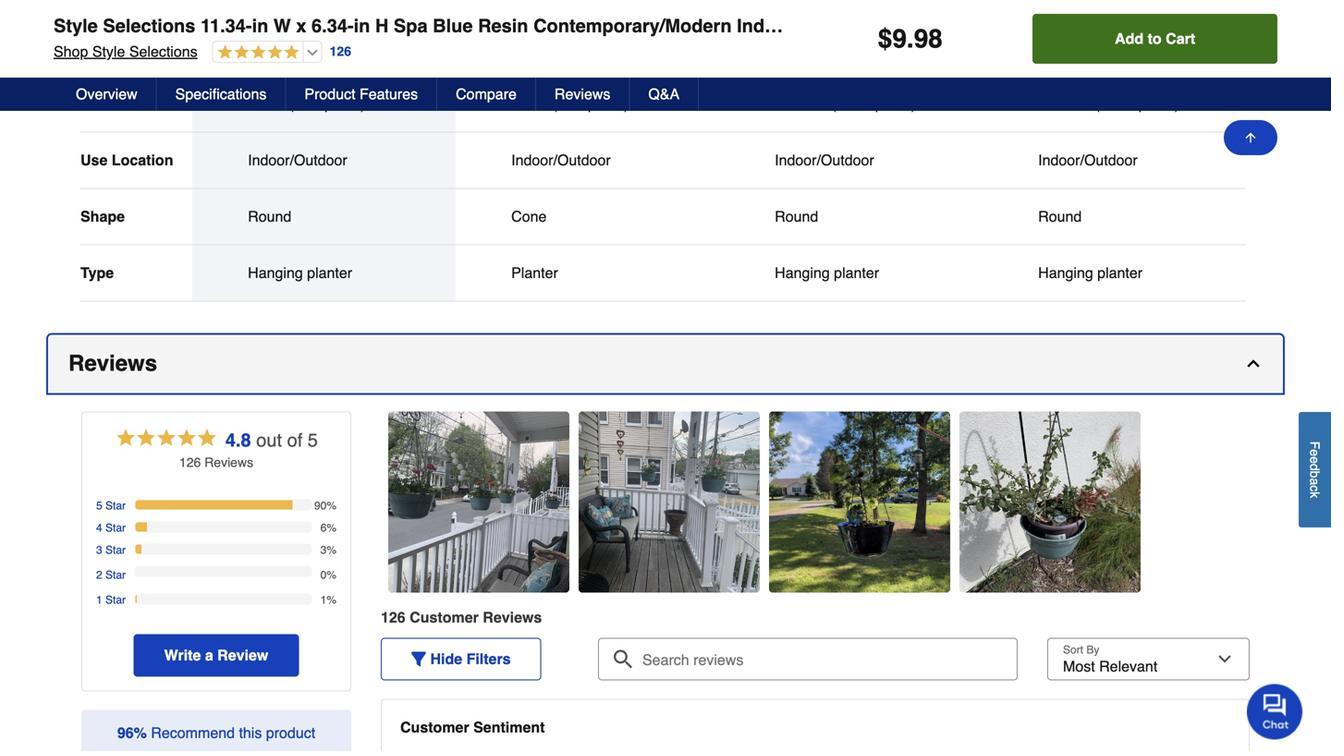 Task type: describe. For each thing, give the bounding box(es) containing it.
review for write a review
[[217, 647, 268, 664]]

1 horizontal spatial resin
[[478, 15, 528, 37]]

90%
[[314, 500, 336, 513]]

filters
[[466, 651, 511, 668]]

features
[[360, 86, 418, 103]]

star for 5 star
[[105, 500, 126, 513]]

1 small from the left
[[248, 95, 285, 112]]

0 vertical spatial reviews
[[555, 86, 610, 103]]

8 for second small (0-8 quarts) cell from left
[[570, 95, 579, 112]]

126 for 126 customer review s
[[381, 609, 406, 626]]

5 star
[[96, 500, 126, 513]]

1 uploaded image image from the left
[[388, 493, 569, 512]]

d
[[1307, 464, 1322, 471]]

write a review button
[[134, 635, 299, 677]]

a inside 'button'
[[205, 647, 213, 664]]

specifications button
[[157, 78, 286, 111]]

1 indoor/outdoor cell from the left
[[248, 151, 400, 170]]

small (0-8 quarts) for second small (0-8 quarts) cell from left
[[511, 95, 629, 112]]

%
[[134, 725, 147, 742]]

arrow up image
[[1243, 130, 1258, 145]]

4 star
[[96, 522, 126, 535]]

.
[[907, 24, 914, 54]]

star for 3 star
[[105, 544, 126, 557]]

6.34-
[[312, 15, 354, 37]]

h
[[375, 15, 389, 37]]

9
[[892, 24, 907, 54]]

cone cell
[[511, 208, 664, 226]]

0 vertical spatial customer
[[410, 609, 479, 626]]

this
[[239, 725, 262, 742]]

round for 1st round cell from the left
[[248, 208, 291, 225]]

2
[[96, 569, 102, 582]]

hide filters
[[430, 651, 511, 668]]

use location
[[80, 152, 173, 169]]

x
[[296, 15, 306, 37]]

96 % recommend this product
[[117, 725, 315, 742]]

quarts) for second small (0-8 quarts) cell from right
[[319, 95, 365, 112]]

1 vertical spatial 4.8 stars image
[[115, 427, 218, 454]]

2 hanging planter cell from the left
[[775, 264, 927, 283]]

filter image
[[411, 652, 426, 667]]

0%
[[320, 569, 336, 582]]

of
[[287, 430, 302, 451]]

quarts) for first 'medium (8-25 quarts)' cell
[[870, 95, 916, 112]]

1 (8- from the left
[[831, 95, 849, 112]]

1 vertical spatial selections
[[129, 43, 197, 60]]

spa
[[394, 15, 428, 37]]

compare button
[[437, 78, 536, 111]]

6%
[[320, 522, 336, 535]]

2 e from the top
[[1307, 457, 1322, 464]]

96
[[117, 725, 134, 742]]

1
[[96, 594, 102, 607]]

to
[[1148, 30, 1162, 47]]

2 25 from the left
[[1113, 95, 1129, 112]]

c
[[1307, 485, 1322, 492]]

0 vertical spatial 4.8 stars image
[[213, 44, 299, 61]]

4 indoor/outdoor cell from the left
[[1038, 151, 1191, 170]]

add to cart
[[1115, 30, 1195, 47]]

sentiment
[[473, 719, 545, 736]]

2 medium (8-25 quarts) cell from the left
[[1038, 95, 1191, 113]]

use
[[80, 152, 108, 169]]

compare
[[456, 86, 517, 103]]

5 inside 4.8 out of 5 126 review s
[[308, 430, 318, 451]]

126 customer review s
[[381, 609, 542, 626]]

overview button
[[57, 78, 157, 111]]

overview
[[76, 86, 137, 103]]

k
[[1307, 492, 1322, 498]]

1 cell from the left
[[775, 39, 927, 57]]

3 round cell from the left
[[1038, 208, 1191, 226]]

3
[[96, 544, 102, 557]]

1 small (0-8 quarts) cell from the left
[[248, 95, 400, 113]]

3 planter from the left
[[1097, 265, 1143, 282]]

1 planter from the left
[[307, 265, 352, 282]]

medium for first 'medium (8-25 quarts)' cell
[[775, 95, 827, 112]]

hide
[[430, 651, 462, 668]]

4.8 out of 5 126 review s
[[179, 430, 318, 470]]

126 inside 4.8 out of 5 126 review s
[[179, 455, 201, 470]]

1 hanging planter cell from the left
[[248, 264, 400, 283]]

write a review
[[164, 647, 268, 664]]

chevron up image
[[1244, 355, 1263, 373]]

customer sentiment
[[400, 719, 545, 736]]

126 for 126
[[330, 44, 351, 59]]

f e e d b a c k
[[1307, 441, 1322, 498]]

location
[[112, 152, 173, 169]]

specifications
[[175, 86, 267, 103]]

0 horizontal spatial 5
[[96, 500, 102, 513]]

1 in from the left
[[252, 15, 268, 37]]

resin cell
[[248, 39, 400, 57]]

style selections 11.34-in w x 6.34-in h spa blue resin contemporary/modern indoor/outdoor hanging planter
[[54, 15, 1019, 37]]

4.8
[[225, 430, 251, 451]]

2 round cell from the left
[[775, 208, 927, 226]]

0 vertical spatial selections
[[103, 15, 195, 37]]

product
[[266, 725, 315, 742]]



Task type: vqa. For each thing, say whether or not it's contained in the screenshot.


Task type: locate. For each thing, give the bounding box(es) containing it.
3 indoor/outdoor cell from the left
[[775, 151, 927, 170]]

medium (8-25 quarts) down the $
[[775, 95, 916, 112]]

1 vertical spatial reviews
[[68, 351, 157, 376]]

2 horizontal spatial hanging planter cell
[[1038, 264, 1191, 283]]

reviews
[[555, 86, 610, 103], [68, 351, 157, 376]]

1 medium from the left
[[775, 95, 827, 112]]

contemporary/modern
[[533, 15, 732, 37]]

quarts) down add to cart button
[[1133, 95, 1180, 112]]

s down 4.8
[[247, 455, 253, 470]]

$
[[878, 24, 892, 54]]

3 star
[[96, 544, 126, 557]]

11.34-
[[201, 15, 252, 37]]

cell
[[775, 39, 927, 57], [1038, 39, 1191, 57]]

small (0-8 quarts) cell down resin cell
[[248, 95, 400, 113]]

1 8 from the left
[[307, 95, 315, 112]]

medium (8-25 quarts) down add
[[1038, 95, 1180, 112]]

1 star from the top
[[105, 500, 126, 513]]

2 star
[[96, 569, 126, 582]]

0 vertical spatial style
[[54, 15, 98, 37]]

1 horizontal spatial (8-
[[1095, 95, 1113, 112]]

e
[[1307, 449, 1322, 457], [1307, 457, 1322, 464]]

review down 4.8
[[204, 455, 247, 470]]

2 horizontal spatial hanging planter
[[1038, 265, 1143, 282]]

1 horizontal spatial s
[[534, 609, 542, 626]]

star for 1 star
[[105, 594, 126, 607]]

1 horizontal spatial medium (8-25 quarts)
[[1038, 95, 1180, 112]]

1 vertical spatial planter
[[511, 265, 558, 282]]

small
[[248, 95, 285, 112], [511, 95, 548, 112]]

1 horizontal spatial cell
[[1038, 39, 1191, 57]]

0 horizontal spatial medium (8-25 quarts)
[[775, 95, 916, 112]]

out
[[256, 430, 282, 451]]

Search reviews text field
[[605, 638, 1010, 670]]

w
[[274, 15, 291, 37]]

3 round from the left
[[1038, 208, 1082, 225]]

style right shop
[[92, 43, 125, 60]]

container size
[[80, 95, 183, 112]]

in left h
[[354, 15, 370, 37]]

1 e from the top
[[1307, 449, 1322, 457]]

$ 9 . 98
[[878, 24, 943, 54]]

review inside 'button'
[[217, 647, 268, 664]]

small (0-8 quarts)
[[248, 95, 365, 112], [511, 95, 629, 112]]

star right 2 at the bottom of the page
[[105, 569, 126, 582]]

e up d
[[1307, 449, 1322, 457]]

(0- for second small (0-8 quarts) cell from left
[[552, 95, 570, 112]]

quarts) for second small (0-8 quarts) cell from left
[[583, 95, 629, 112]]

2 horizontal spatial round
[[1038, 208, 1082, 225]]

1 horizontal spatial (0-
[[552, 95, 570, 112]]

0 horizontal spatial medium
[[775, 95, 827, 112]]

q&a button
[[630, 78, 699, 111]]

medium (8-25 quarts) cell down the $
[[775, 95, 927, 113]]

star right 4
[[105, 522, 126, 535]]

1 horizontal spatial a
[[1307, 478, 1322, 485]]

type
[[80, 265, 114, 282]]

reviews left q&a
[[555, 86, 610, 103]]

hanging
[[877, 15, 951, 37], [248, 265, 303, 282], [775, 265, 830, 282], [1038, 265, 1093, 282]]

hanging pot holding my succulents. image image
[[959, 493, 1141, 512]]

0 horizontal spatial uploaded image image
[[388, 493, 569, 512]]

0 horizontal spatial round cell
[[248, 208, 400, 226]]

0 horizontal spatial round
[[248, 208, 291, 225]]

2 horizontal spatial round cell
[[1038, 208, 1191, 226]]

indoor/outdoor
[[737, 15, 872, 37], [248, 152, 347, 169], [511, 152, 611, 169], [775, 152, 874, 169], [1038, 152, 1138, 169]]

indoor/outdoor cell
[[248, 151, 400, 170], [511, 151, 664, 170], [775, 151, 927, 170], [1038, 151, 1191, 170]]

product features
[[304, 86, 418, 103]]

3%
[[320, 544, 336, 557]]

1 horizontal spatial 126
[[330, 44, 351, 59]]

4.8 stars image down w
[[213, 44, 299, 61]]

cone
[[511, 208, 547, 225]]

shop style selections
[[54, 43, 197, 60]]

0 horizontal spatial medium (8-25 quarts) cell
[[775, 95, 927, 113]]

planter
[[307, 265, 352, 282], [834, 265, 879, 282], [1097, 265, 1143, 282]]

1 vertical spatial a
[[205, 647, 213, 664]]

write
[[164, 647, 201, 664]]

8
[[307, 95, 315, 112], [570, 95, 579, 112]]

1 horizontal spatial in
[[354, 15, 370, 37]]

hanging planter
[[248, 265, 352, 282], [775, 265, 879, 282], [1038, 265, 1143, 282]]

0 vertical spatial reviews button
[[536, 78, 630, 111]]

3 star from the top
[[105, 544, 126, 557]]

e up b
[[1307, 457, 1322, 464]]

medium (8-25 quarts) cell down add
[[1038, 95, 1191, 113]]

1 vertical spatial resin
[[248, 39, 286, 56]]

hide filters button
[[381, 638, 541, 681]]

resin right blue
[[478, 15, 528, 37]]

1 horizontal spatial round
[[775, 208, 818, 225]]

1 horizontal spatial medium
[[1038, 95, 1091, 112]]

4
[[96, 522, 102, 535]]

4 quarts) from the left
[[1133, 95, 1180, 112]]

0 horizontal spatial s
[[247, 455, 253, 470]]

0 vertical spatial review
[[204, 455, 247, 470]]

8 down resin cell
[[307, 95, 315, 112]]

in
[[252, 15, 268, 37], [354, 15, 370, 37]]

98
[[914, 24, 943, 54]]

s
[[247, 455, 253, 470], [534, 609, 542, 626]]

small left product
[[248, 95, 285, 112]]

1 horizontal spatial small (0-8 quarts)
[[511, 95, 629, 112]]

1 horizontal spatial hanging planter cell
[[775, 264, 927, 283]]

product features button
[[286, 78, 437, 111]]

1 small (0-8 quarts) from the left
[[248, 95, 365, 112]]

0 horizontal spatial hanging planter
[[248, 265, 352, 282]]

1 vertical spatial 126
[[179, 455, 201, 470]]

review
[[204, 455, 247, 470], [483, 609, 534, 626], [217, 647, 268, 664]]

0 vertical spatial a
[[1307, 478, 1322, 485]]

2 medium (8-25 quarts) from the left
[[1038, 95, 1180, 112]]

0 horizontal spatial planter
[[511, 265, 558, 282]]

q&a
[[648, 86, 680, 103]]

8 down 'style selections 11.34-in w x 6.34-in h spa blue resin contemporary/modern indoor/outdoor hanging planter' in the top of the page
[[570, 95, 579, 112]]

round cell
[[248, 208, 400, 226], [775, 208, 927, 226], [1038, 208, 1191, 226]]

2 medium from the left
[[1038, 95, 1091, 112]]

0 horizontal spatial 126
[[179, 455, 201, 470]]

add to cart button
[[1033, 14, 1277, 64]]

2 star from the top
[[105, 522, 126, 535]]

s up hide filters button
[[534, 609, 542, 626]]

0 horizontal spatial reviews
[[68, 351, 157, 376]]

chat invite button image
[[1247, 684, 1303, 740]]

2 uploaded image image from the left
[[579, 493, 760, 512]]

0 horizontal spatial 8
[[307, 95, 315, 112]]

planter cell
[[511, 264, 664, 283]]

1 hanging planter from the left
[[248, 265, 352, 282]]

0 vertical spatial resin
[[478, 15, 528, 37]]

hanging planter cell
[[248, 264, 400, 283], [775, 264, 927, 283], [1038, 264, 1191, 283]]

review inside 4.8 out of 5 126 review s
[[204, 455, 247, 470]]

reviews down type
[[68, 351, 157, 376]]

1 vertical spatial style
[[92, 43, 125, 60]]

3 quarts) from the left
[[870, 95, 916, 112]]

3 uploaded image image from the left
[[769, 493, 950, 512]]

1 horizontal spatial planter
[[957, 15, 1019, 37]]

resin down w
[[248, 39, 286, 56]]

s inside 4.8 out of 5 126 review s
[[247, 455, 253, 470]]

round
[[248, 208, 291, 225], [775, 208, 818, 225], [1038, 208, 1082, 225]]

(0- for second small (0-8 quarts) cell from right
[[289, 95, 307, 112]]

0 horizontal spatial hanging planter cell
[[248, 264, 400, 283]]

reviews button
[[536, 78, 630, 111], [48, 335, 1283, 393]]

0 vertical spatial planter
[[957, 15, 1019, 37]]

2 vertical spatial 126
[[381, 609, 406, 626]]

medium for first 'medium (8-25 quarts)' cell from right
[[1038, 95, 1091, 112]]

1 vertical spatial s
[[534, 609, 542, 626]]

in left w
[[252, 15, 268, 37]]

1 quarts) from the left
[[319, 95, 365, 112]]

3 hanging planter cell from the left
[[1038, 264, 1191, 283]]

1 horizontal spatial 8
[[570, 95, 579, 112]]

product
[[304, 86, 355, 103]]

1 horizontal spatial small (0-8 quarts) cell
[[511, 95, 664, 113]]

1 round cell from the left
[[248, 208, 400, 226]]

2 small (0-8 quarts) from the left
[[511, 95, 629, 112]]

2 hanging planter from the left
[[775, 265, 879, 282]]

0 horizontal spatial in
[[252, 15, 268, 37]]

4.8 stars image
[[213, 44, 299, 61], [115, 427, 218, 454]]

0 horizontal spatial 25
[[849, 95, 866, 112]]

5
[[308, 430, 318, 451], [96, 500, 102, 513]]

2 quarts) from the left
[[583, 95, 629, 112]]

quarts) down 9
[[870, 95, 916, 112]]

1 star
[[96, 594, 126, 607]]

4 star from the top
[[105, 569, 126, 582]]

2 horizontal spatial 126
[[381, 609, 406, 626]]

recommend
[[151, 725, 235, 742]]

1 horizontal spatial medium (8-25 quarts) cell
[[1038, 95, 1191, 113]]

planter down cone
[[511, 265, 558, 282]]

a inside button
[[1307, 478, 1322, 485]]

0 horizontal spatial (8-
[[831, 95, 849, 112]]

2 vertical spatial review
[[217, 647, 268, 664]]

small (0-8 quarts) down 'style selections 11.34-in w x 6.34-in h spa blue resin contemporary/modern indoor/outdoor hanging planter' in the top of the page
[[511, 95, 629, 112]]

1 horizontal spatial 5
[[308, 430, 318, 451]]

selections up shop style selections
[[103, 15, 195, 37]]

shop
[[54, 43, 88, 60]]

4.8 stars image left 4.8
[[115, 427, 218, 454]]

0 horizontal spatial a
[[205, 647, 213, 664]]

customer up hide
[[410, 609, 479, 626]]

add
[[1115, 30, 1144, 47]]

size
[[154, 95, 183, 112]]

0 horizontal spatial small (0-8 quarts)
[[248, 95, 365, 112]]

8 for second small (0-8 quarts) cell from right
[[307, 95, 315, 112]]

2 8 from the left
[[570, 95, 579, 112]]

quarts) left q&a
[[583, 95, 629, 112]]

planter
[[957, 15, 1019, 37], [511, 265, 558, 282]]

2 (0- from the left
[[552, 95, 570, 112]]

material
[[80, 39, 136, 56]]

quarts)
[[319, 95, 365, 112], [583, 95, 629, 112], [870, 95, 916, 112], [1133, 95, 1180, 112]]

126
[[330, 44, 351, 59], [179, 455, 201, 470], [381, 609, 406, 626]]

star for 4 star
[[105, 522, 126, 535]]

quarts) down resin cell
[[319, 95, 365, 112]]

customer down hide
[[400, 719, 469, 736]]

0 vertical spatial s
[[247, 455, 253, 470]]

style up shop
[[54, 15, 98, 37]]

planter right 98
[[957, 15, 1019, 37]]

a right write at the bottom left
[[205, 647, 213, 664]]

1 horizontal spatial reviews
[[555, 86, 610, 103]]

5 star from the top
[[105, 594, 126, 607]]

2 round from the left
[[775, 208, 818, 225]]

small (0-8 quarts) cell
[[248, 95, 400, 113], [511, 95, 664, 113]]

2 small from the left
[[511, 95, 548, 112]]

medium
[[775, 95, 827, 112], [1038, 95, 1091, 112]]

round for third round cell from the left
[[1038, 208, 1082, 225]]

1 medium (8-25 quarts) cell from the left
[[775, 95, 927, 113]]

1 vertical spatial review
[[483, 609, 534, 626]]

2 indoor/outdoor cell from the left
[[511, 151, 664, 170]]

(0- right compare button
[[552, 95, 570, 112]]

1 horizontal spatial small
[[511, 95, 548, 112]]

shape
[[80, 208, 125, 225]]

2 in from the left
[[354, 15, 370, 37]]

(8-
[[831, 95, 849, 112], [1095, 95, 1113, 112]]

1 horizontal spatial 25
[[1113, 95, 1129, 112]]

2 small (0-8 quarts) cell from the left
[[511, 95, 664, 113]]

5 up 4
[[96, 500, 102, 513]]

uploaded image image
[[388, 493, 569, 512], [579, 493, 760, 512], [769, 493, 950, 512]]

star right 1
[[105, 594, 126, 607]]

2 planter from the left
[[834, 265, 879, 282]]

f
[[1307, 441, 1322, 449]]

2 horizontal spatial uploaded image image
[[769, 493, 950, 512]]

style
[[54, 15, 98, 37], [92, 43, 125, 60]]

1 medium (8-25 quarts) from the left
[[775, 95, 916, 112]]

1 horizontal spatial hanging planter
[[775, 265, 879, 282]]

2 cell from the left
[[1038, 39, 1191, 57]]

b
[[1307, 471, 1322, 478]]

a
[[1307, 478, 1322, 485], [205, 647, 213, 664]]

1 vertical spatial reviews button
[[48, 335, 1283, 393]]

0 horizontal spatial planter
[[307, 265, 352, 282]]

(0-
[[289, 95, 307, 112], [552, 95, 570, 112]]

small (0-8 quarts) for second small (0-8 quarts) cell from right
[[248, 95, 365, 112]]

3 hanging planter from the left
[[1038, 265, 1143, 282]]

2 horizontal spatial planter
[[1097, 265, 1143, 282]]

0 vertical spatial 5
[[308, 430, 318, 451]]

0 horizontal spatial resin
[[248, 39, 286, 56]]

review up filters
[[483, 609, 534, 626]]

1 (0- from the left
[[289, 95, 307, 112]]

quarts) for first 'medium (8-25 quarts)' cell from right
[[1133, 95, 1180, 112]]

1 horizontal spatial uploaded image image
[[579, 493, 760, 512]]

1 vertical spatial 5
[[96, 500, 102, 513]]

small (0-8 quarts) down resin cell
[[248, 95, 365, 112]]

small (0-8 quarts) cell down 'contemporary/modern'
[[511, 95, 664, 113]]

blue
[[433, 15, 473, 37]]

star for 2 star
[[105, 569, 126, 582]]

star right 3
[[105, 544, 126, 557]]

0 horizontal spatial small (0-8 quarts) cell
[[248, 95, 400, 113]]

customer
[[410, 609, 479, 626], [400, 719, 469, 736]]

medium (8-25 quarts) cell
[[775, 95, 927, 113], [1038, 95, 1191, 113]]

resin inside cell
[[248, 39, 286, 56]]

small down 'style selections 11.34-in w x 6.34-in h spa blue resin contemporary/modern indoor/outdoor hanging planter' in the top of the page
[[511, 95, 548, 112]]

selections up size
[[129, 43, 197, 60]]

0 horizontal spatial (0-
[[289, 95, 307, 112]]

1 horizontal spatial planter
[[834, 265, 879, 282]]

resin
[[478, 15, 528, 37], [248, 39, 286, 56]]

0 horizontal spatial small
[[248, 95, 285, 112]]

0 vertical spatial 126
[[330, 44, 351, 59]]

1%
[[320, 594, 336, 607]]

cart
[[1166, 30, 1195, 47]]

review for 126 customer review s
[[483, 609, 534, 626]]

planter inside cell
[[511, 265, 558, 282]]

star up '4 star'
[[105, 500, 126, 513]]

1 horizontal spatial round cell
[[775, 208, 927, 226]]

1 vertical spatial customer
[[400, 719, 469, 736]]

1 round from the left
[[248, 208, 291, 225]]

review right write at the bottom left
[[217, 647, 268, 664]]

2 (8- from the left
[[1095, 95, 1113, 112]]

0 horizontal spatial cell
[[775, 39, 927, 57]]

5 right of
[[308, 430, 318, 451]]

(0- down resin cell
[[289, 95, 307, 112]]

container
[[80, 95, 149, 112]]

round for 2nd round cell from right
[[775, 208, 818, 225]]

1 25 from the left
[[849, 95, 866, 112]]

f e e d b a c k button
[[1299, 412, 1331, 528]]

a up k
[[1307, 478, 1322, 485]]



